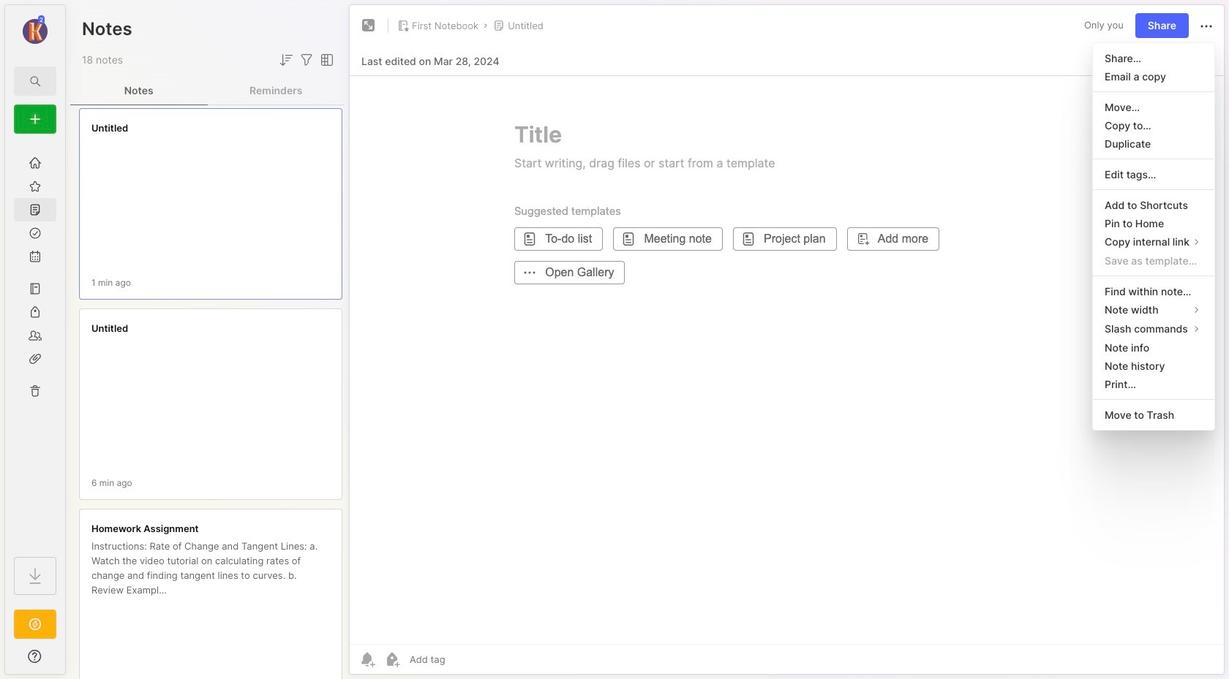 Task type: locate. For each thing, give the bounding box(es) containing it.
expand note image
[[360, 17, 378, 34]]

WHAT'S NEW field
[[5, 646, 65, 669]]

Note width field
[[1094, 301, 1215, 320]]

dropdown list menu
[[1094, 49, 1215, 424]]

Copy internal link field
[[1094, 233, 1215, 252]]

Note Editor text field
[[350, 75, 1225, 645]]

Add filters field
[[298, 51, 315, 69]]

tree inside 'main' element
[[5, 143, 65, 545]]

note window element
[[349, 4, 1225, 676]]

add a reminder image
[[359, 651, 376, 669]]

main element
[[0, 0, 70, 680]]

Account field
[[5, 14, 65, 46]]

View options field
[[315, 51, 336, 69]]

Add tag field
[[408, 654, 519, 667]]

home image
[[28, 156, 42, 171]]

tab list
[[70, 76, 345, 105]]

click to expand image
[[64, 653, 75, 670]]

tree
[[5, 143, 65, 545]]

edit search image
[[26, 72, 44, 90]]



Task type: vqa. For each thing, say whether or not it's contained in the screenshot.
1st tab from the left
no



Task type: describe. For each thing, give the bounding box(es) containing it.
more actions image
[[1198, 17, 1216, 35]]

add filters image
[[298, 51, 315, 69]]

More actions field
[[1198, 16, 1216, 35]]

Slash commands field
[[1094, 320, 1215, 339]]

upgrade image
[[26, 616, 44, 634]]

add tag image
[[384, 651, 401, 669]]

Sort options field
[[277, 51, 295, 69]]



